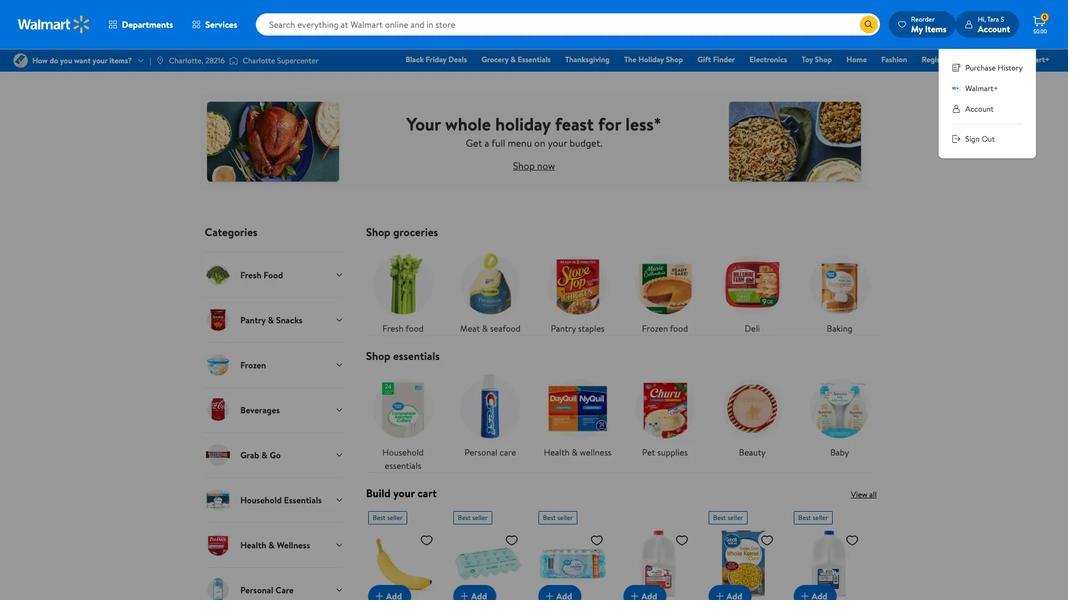 Task type: vqa. For each thing, say whether or not it's contained in the screenshot.
'Save' corresponding to $ 8 48 53.0 ¢/oz Cracker Barrel Cracker Cuts Pepper Jack, Cheddar Jack, Asiago & Extra Sharp Cheddar Cheese Slice Variety Pack, 48 ct Tray
no



Task type: locate. For each thing, give the bounding box(es) containing it.
3 add to cart image from the left
[[628, 590, 642, 601]]

seller up the great value large white eggs, 18 count image
[[472, 514, 488, 523]]

add to favorites list, great value whole vitamin d milk, gallon, 128 fl oz image
[[675, 534, 689, 548]]

purchase
[[966, 62, 996, 73]]

list containing household essentials
[[359, 363, 884, 473]]

meat
[[460, 323, 480, 335]]

1 add to cart image from the left
[[458, 590, 471, 601]]

household
[[382, 447, 424, 459]]

walmart+ down purchase
[[966, 83, 998, 94]]

toy shop
[[802, 54, 832, 65]]

grocery & essentials link
[[477, 53, 556, 66]]

best seller for 5th product group from the left
[[798, 514, 828, 523]]

household essentials link
[[366, 372, 440, 473]]

purchase history link
[[952, 62, 1023, 74]]

best seller for fourth product group from the right
[[458, 514, 488, 523]]

0 vertical spatial account
[[978, 23, 1010, 35]]

1 vertical spatial list
[[359, 363, 884, 473]]

& for wellness
[[572, 447, 578, 459]]

gift
[[698, 54, 711, 65]]

best for great value golden sweet whole kernel corn, canned corn, 15 oz can image
[[713, 514, 726, 523]]

electronics link
[[745, 53, 792, 66]]

view all
[[851, 490, 877, 501]]

fresh
[[383, 323, 404, 335]]

for
[[598, 112, 621, 136]]

2 seller from the left
[[472, 514, 488, 523]]

2 best from the left
[[458, 514, 471, 523]]

1 vertical spatial essentials
[[385, 460, 421, 472]]

fashion
[[882, 54, 907, 65]]

departments
[[122, 18, 173, 31]]

your left cart
[[393, 486, 415, 501]]

walmart+ down "$0.00"
[[1017, 54, 1050, 65]]

add to cart image for the great value large white eggs, 18 count image
[[458, 590, 471, 601]]

account link
[[952, 103, 1023, 115]]

deli
[[745, 323, 760, 335]]

1 horizontal spatial add to cart image
[[543, 590, 556, 601]]

0 horizontal spatial add to cart image
[[458, 590, 471, 601]]

sign out
[[966, 134, 995, 145]]

home link
[[842, 53, 872, 66]]

1 vertical spatial account
[[966, 103, 994, 115]]

best down build
[[373, 514, 386, 523]]

best seller up great value golden sweet whole kernel corn, canned corn, 15 oz can image
[[713, 514, 743, 523]]

services button
[[183, 11, 247, 38]]

list containing fresh food
[[359, 239, 884, 336]]

food
[[406, 323, 424, 335], [670, 323, 688, 335]]

best seller up great value purified drinking water, 16.9 fl oz bottles, 40 count image
[[543, 514, 573, 523]]

thanksgiving
[[565, 54, 610, 65]]

best seller down build
[[373, 514, 403, 523]]

gift finder
[[698, 54, 735, 65]]

seller up great value purified drinking water, 16.9 fl oz bottles, 40 count image
[[558, 514, 573, 523]]

shop left now
[[513, 159, 535, 173]]

items
[[925, 23, 947, 35]]

& right meat
[[482, 323, 488, 335]]

shop left groceries
[[366, 225, 391, 240]]

electronics
[[750, 54, 787, 65]]

add to cart image
[[458, 590, 471, 601], [713, 590, 727, 601], [798, 590, 812, 601]]

walmart image
[[18, 16, 90, 33]]

best up the great value 2% reduced fat milk, 128 fl oz image
[[798, 514, 811, 523]]

3 best seller from the left
[[543, 514, 573, 523]]

the holiday shop link
[[619, 53, 688, 66]]

food right frozen on the right bottom of the page
[[670, 323, 688, 335]]

care
[[500, 447, 516, 459]]

1 best seller from the left
[[373, 514, 403, 523]]

0 vertical spatial essentials
[[393, 349, 440, 364]]

food for frozen food
[[670, 323, 688, 335]]

your right on
[[548, 136, 567, 150]]

pantry
[[551, 323, 576, 335]]

2 add to cart image from the left
[[713, 590, 727, 601]]

meat & seafood link
[[453, 248, 527, 336]]

staples
[[578, 323, 605, 335]]

great value 2% reduced fat milk, 128 fl oz image
[[794, 530, 864, 599]]

food right fresh
[[406, 323, 424, 335]]

& for seafood
[[482, 323, 488, 335]]

2 food from the left
[[670, 323, 688, 335]]

& right health
[[572, 447, 578, 459]]

seller down build your cart
[[387, 514, 403, 523]]

whole
[[445, 112, 491, 136]]

1 vertical spatial your
[[393, 486, 415, 501]]

5 best from the left
[[798, 514, 811, 523]]

shop inside the holiday shop link
[[666, 54, 683, 65]]

one debit
[[965, 54, 1002, 65]]

personal care
[[465, 447, 516, 459]]

best
[[373, 514, 386, 523], [458, 514, 471, 523], [543, 514, 556, 523], [713, 514, 726, 523], [798, 514, 811, 523]]

add to cart image
[[373, 590, 386, 601], [543, 590, 556, 601], [628, 590, 642, 601]]

your inside your whole holiday feast for less* get a full menu on your budget.
[[548, 136, 567, 150]]

best seller up the great value large white eggs, 18 count image
[[458, 514, 488, 523]]

1 list from the top
[[359, 239, 884, 336]]

product group
[[368, 507, 438, 601], [453, 507, 523, 601], [539, 507, 608, 601], [709, 507, 778, 601], [794, 507, 864, 601]]

pantry staples
[[551, 323, 605, 335]]

list for shop groceries
[[359, 239, 884, 336]]

3 add to cart image from the left
[[798, 590, 812, 601]]

& right grocery
[[511, 54, 516, 65]]

& for essentials
[[511, 54, 516, 65]]

your
[[407, 112, 441, 136]]

3 best from the left
[[543, 514, 556, 523]]

best for great value purified drinking water, 16.9 fl oz bottles, 40 count image
[[543, 514, 556, 523]]

walmart+ link up account 'link'
[[952, 83, 1023, 95]]

1 vertical spatial &
[[482, 323, 488, 335]]

shop inside toy shop link
[[815, 54, 832, 65]]

0 horizontal spatial add to cart image
[[373, 590, 386, 601]]

baking link
[[803, 248, 877, 336]]

best up great value purified drinking water, 16.9 fl oz bottles, 40 count image
[[543, 514, 556, 523]]

seller up great value golden sweet whole kernel corn, canned corn, 15 oz can image
[[728, 514, 743, 523]]

pet supplies link
[[628, 372, 702, 460]]

seafood
[[490, 323, 521, 335]]

the
[[624, 54, 637, 65]]

2 horizontal spatial &
[[572, 447, 578, 459]]

essentials down 'household'
[[385, 460, 421, 472]]

0 horizontal spatial your
[[393, 486, 415, 501]]

0 vertical spatial your
[[548, 136, 567, 150]]

4 best seller from the left
[[713, 514, 743, 523]]

now
[[537, 159, 555, 173]]

2 add to cart image from the left
[[543, 590, 556, 601]]

2 vertical spatial &
[[572, 447, 578, 459]]

budget.
[[570, 136, 602, 150]]

1 horizontal spatial add to cart image
[[713, 590, 727, 601]]

seller
[[387, 514, 403, 523], [472, 514, 488, 523], [558, 514, 573, 523], [728, 514, 743, 523], [813, 514, 828, 523]]

best up the great value large white eggs, 18 count image
[[458, 514, 471, 523]]

4 best from the left
[[713, 514, 726, 523]]

2 horizontal spatial add to cart image
[[798, 590, 812, 601]]

shop down fresh
[[366, 349, 391, 364]]

Search search field
[[256, 13, 880, 36]]

seller for fourth product group from the right
[[472, 514, 488, 523]]

great value purified drinking water, 16.9 fl oz bottles, 40 count image
[[539, 530, 608, 599]]

build
[[366, 486, 391, 501]]

account up debit
[[978, 23, 1010, 35]]

1 horizontal spatial food
[[670, 323, 688, 335]]

best seller up the great value 2% reduced fat milk, 128 fl oz image
[[798, 514, 828, 523]]

5 product group from the left
[[794, 507, 864, 601]]

full
[[492, 136, 505, 150]]

account up sign out
[[966, 103, 994, 115]]

5 seller from the left
[[813, 514, 828, 523]]

seller up the great value 2% reduced fat milk, 128 fl oz image
[[813, 514, 828, 523]]

shop right toy
[[815, 54, 832, 65]]

1 horizontal spatial your
[[548, 136, 567, 150]]

seller for first product group from the left
[[387, 514, 403, 523]]

best up great value golden sweet whole kernel corn, canned corn, 15 oz can image
[[713, 514, 726, 523]]

0 horizontal spatial food
[[406, 323, 424, 335]]

1 seller from the left
[[387, 514, 403, 523]]

get
[[466, 136, 482, 150]]

add to favorites list, great value purified drinking water, 16.9 fl oz bottles, 40 count image
[[590, 534, 604, 548]]

1 add to cart image from the left
[[373, 590, 386, 601]]

1 best from the left
[[373, 514, 386, 523]]

history
[[998, 62, 1023, 73]]

1 horizontal spatial &
[[511, 54, 516, 65]]

2 best seller from the left
[[458, 514, 488, 523]]

groceries
[[393, 225, 438, 240]]

0 vertical spatial walmart+
[[1017, 54, 1050, 65]]

0 $0.00
[[1034, 12, 1047, 35]]

essentials inside household essentials
[[385, 460, 421, 472]]

shop right holiday
[[666, 54, 683, 65]]

black
[[406, 54, 424, 65]]

add to favorites list, great value 2% reduced fat milk, 128 fl oz image
[[846, 534, 859, 548]]

1 product group from the left
[[368, 507, 438, 601]]

hi,
[[978, 14, 986, 24]]

tara
[[988, 14, 999, 24]]

great value large white eggs, 18 count image
[[453, 530, 523, 599]]

services
[[205, 18, 237, 31]]

best seller
[[373, 514, 403, 523], [458, 514, 488, 523], [543, 514, 573, 523], [713, 514, 743, 523], [798, 514, 828, 523]]

best for the great value 2% reduced fat milk, 128 fl oz image
[[798, 514, 811, 523]]

add to cart image for great value golden sweet whole kernel corn, canned corn, 15 oz can image
[[713, 590, 727, 601]]

walmart+ link down "$0.00"
[[1012, 53, 1055, 66]]

0 horizontal spatial walmart+
[[966, 83, 998, 94]]

wellness
[[580, 447, 612, 459]]

5 best seller from the left
[[798, 514, 828, 523]]

3 seller from the left
[[558, 514, 573, 523]]

walmart+
[[1017, 54, 1050, 65], [966, 83, 998, 94]]

frozen
[[642, 323, 668, 335]]

essentials
[[393, 349, 440, 364], [385, 460, 421, 472]]

2 horizontal spatial add to cart image
[[628, 590, 642, 601]]

1 food from the left
[[406, 323, 424, 335]]

0 vertical spatial list
[[359, 239, 884, 336]]

2 list from the top
[[359, 363, 884, 473]]

account
[[978, 23, 1010, 35], [966, 103, 994, 115]]

best seller for second product group from the right
[[713, 514, 743, 523]]

essentials down fresh food
[[393, 349, 440, 364]]

pet supplies
[[642, 447, 688, 459]]

grocery & essentials
[[482, 54, 551, 65]]

personal
[[465, 447, 498, 459]]

4 seller from the left
[[728, 514, 743, 523]]

0 horizontal spatial &
[[482, 323, 488, 335]]

great value whole vitamin d milk, gallon, 128 fl oz image
[[624, 530, 693, 599]]

0 vertical spatial &
[[511, 54, 516, 65]]

deals
[[449, 54, 467, 65]]

list
[[359, 239, 884, 336], [359, 363, 884, 473]]



Task type: describe. For each thing, give the bounding box(es) containing it.
best seller for first product group from the left
[[373, 514, 403, 523]]

thanksgiving link
[[560, 53, 615, 66]]

categories
[[205, 225, 258, 240]]

reorder
[[911, 14, 935, 24]]

your whole holiday feast for less. get a full menu on your budget. shop now. image
[[200, 94, 868, 190]]

meat & seafood
[[460, 323, 521, 335]]

add to favorites list, fresh banana fruit, each image
[[420, 534, 433, 548]]

frozen food link
[[628, 248, 702, 336]]

add to cart image for great value purified drinking water, 16.9 fl oz bottles, 40 count image
[[543, 590, 556, 601]]

friday
[[426, 54, 447, 65]]

1 vertical spatial walmart+
[[966, 83, 998, 94]]

one
[[965, 54, 981, 65]]

fresh food
[[383, 323, 424, 335]]

account inside 'link'
[[966, 103, 994, 115]]

feast
[[555, 112, 594, 136]]

health & wellness
[[544, 447, 612, 459]]

add to cart image for fresh banana fruit, each 'image'
[[373, 590, 386, 601]]

1 horizontal spatial walmart+
[[1017, 54, 1050, 65]]

purchase history
[[966, 62, 1023, 73]]

seller for second product group from the right
[[728, 514, 743, 523]]

black friday deals
[[406, 54, 467, 65]]

4 product group from the left
[[709, 507, 778, 601]]

seller for 3rd product group from the right
[[558, 514, 573, 523]]

Walmart Site-Wide search field
[[256, 13, 880, 36]]

toy shop link
[[797, 53, 837, 66]]

deli link
[[716, 248, 790, 336]]

pantry staples link
[[541, 248, 615, 336]]

0 vertical spatial walmart+ link
[[1012, 53, 1055, 66]]

less*
[[626, 112, 662, 136]]

one debit link
[[960, 53, 1007, 66]]

beauty link
[[716, 372, 790, 460]]

finder
[[713, 54, 735, 65]]

3 product group from the left
[[539, 507, 608, 601]]

fresh food link
[[366, 248, 440, 336]]

2 product group from the left
[[453, 507, 523, 601]]

best seller for 3rd product group from the right
[[543, 514, 573, 523]]

frozen food
[[642, 323, 688, 335]]

out
[[982, 134, 995, 145]]

sign
[[966, 134, 980, 145]]

grocery
[[482, 54, 509, 65]]

essentials for shop essentials
[[393, 349, 440, 364]]

shop groceries
[[366, 225, 438, 240]]

health
[[544, 447, 570, 459]]

essentials for household essentials
[[385, 460, 421, 472]]

black friday deals link
[[401, 53, 472, 66]]

registry
[[922, 54, 950, 65]]

essentials
[[518, 54, 551, 65]]

holiday
[[495, 112, 551, 136]]

fashion link
[[877, 53, 912, 66]]

s
[[1001, 14, 1004, 24]]

debit
[[983, 54, 1002, 65]]

baby
[[830, 447, 849, 459]]

great value golden sweet whole kernel corn, canned corn, 15 oz can image
[[709, 530, 778, 599]]

a
[[485, 136, 489, 150]]

personal care link
[[453, 372, 527, 460]]

shop essentials
[[366, 349, 440, 364]]

shop now
[[513, 159, 555, 173]]

view
[[851, 490, 868, 501]]

fresh banana fruit, each image
[[368, 530, 438, 599]]

walmart+ image
[[952, 84, 961, 93]]

$0.00
[[1034, 27, 1047, 35]]

departments button
[[99, 11, 183, 38]]

health & wellness link
[[541, 372, 615, 460]]

add to cart image for great value whole vitamin d milk, gallon, 128 fl oz image
[[628, 590, 642, 601]]

shop now link
[[513, 159, 555, 173]]

shop for now
[[513, 159, 535, 173]]

baby link
[[803, 372, 877, 460]]

your whole holiday feast for less* get a full menu on your budget.
[[407, 112, 662, 150]]

toy
[[802, 54, 813, 65]]

0
[[1043, 12, 1047, 22]]

add to favorites list, great value golden sweet whole kernel corn, canned corn, 15 oz can image
[[761, 534, 774, 548]]

1 vertical spatial walmart+ link
[[952, 83, 1023, 95]]

my
[[911, 23, 923, 35]]

all
[[869, 490, 877, 501]]

holiday
[[638, 54, 664, 65]]

best for the great value large white eggs, 18 count image
[[458, 514, 471, 523]]

add to favorites list, great value large white eggs, 18 count image
[[505, 534, 519, 548]]

shop for essentials
[[366, 349, 391, 364]]

add to cart image for the great value 2% reduced fat milk, 128 fl oz image
[[798, 590, 812, 601]]

home
[[847, 54, 867, 65]]

cart
[[417, 486, 437, 501]]

shop for groceries
[[366, 225, 391, 240]]

hi, tara s account
[[978, 14, 1010, 35]]

registry link
[[917, 53, 955, 66]]

search icon image
[[865, 20, 873, 29]]

seller for 5th product group from the left
[[813, 514, 828, 523]]

the holiday shop
[[624, 54, 683, 65]]

food for fresh food
[[406, 323, 424, 335]]

list for shop essentials
[[359, 363, 884, 473]]

build your cart
[[366, 486, 437, 501]]

household essentials
[[382, 447, 424, 472]]

pet
[[642, 447, 655, 459]]

view all link
[[851, 490, 877, 501]]

supplies
[[658, 447, 688, 459]]

best for fresh banana fruit, each 'image'
[[373, 514, 386, 523]]

beauty
[[739, 447, 766, 459]]



